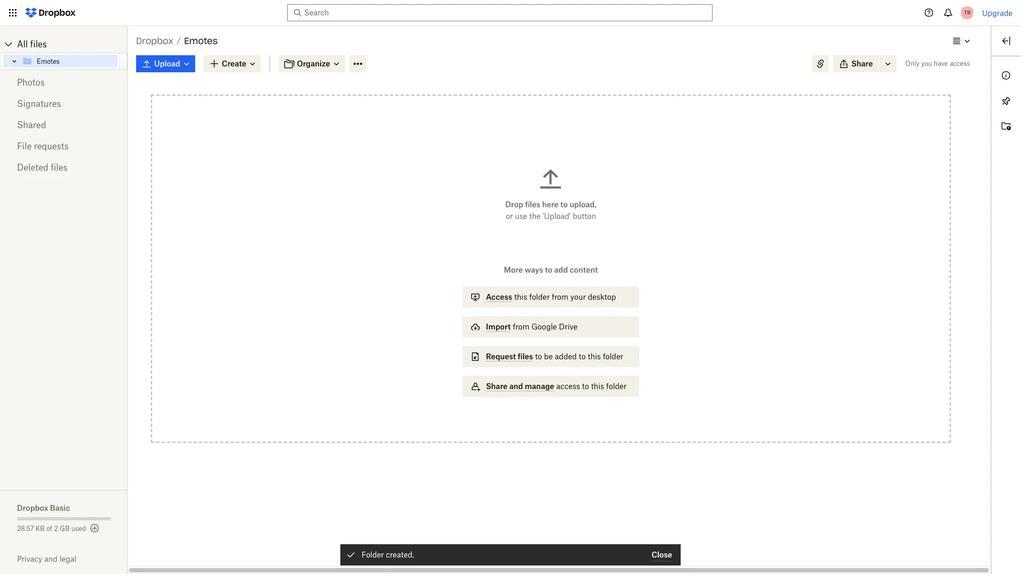 Task type: describe. For each thing, give the bounding box(es) containing it.
more
[[504, 265, 523, 274]]

upload button
[[136, 55, 195, 72]]

desktop
[[588, 293, 616, 302]]

deleted
[[17, 162, 48, 173]]

all files link
[[17, 36, 128, 53]]

use
[[515, 212, 527, 221]]

privacy
[[17, 555, 42, 564]]

all files tree
[[2, 36, 128, 70]]

2
[[54, 525, 58, 533]]

manage
[[525, 382, 554, 391]]

1 vertical spatial from
[[513, 322, 530, 331]]

dropbox basic
[[17, 504, 70, 513]]

close button
[[652, 549, 672, 562]]

more ways to add content element
[[460, 264, 642, 408]]

1 vertical spatial folder
[[603, 352, 623, 361]]

the
[[529, 212, 541, 221]]

kb
[[36, 525, 45, 533]]

deleted files
[[17, 162, 67, 173]]

open pinned items image
[[1000, 95, 1013, 107]]

requests
[[34, 141, 69, 152]]

only
[[905, 60, 920, 68]]

used
[[71, 525, 86, 533]]

1 horizontal spatial from
[[552, 293, 568, 302]]

alert containing close
[[340, 545, 681, 566]]

add
[[554, 265, 568, 274]]

have
[[934, 60, 948, 68]]

tb
[[964, 9, 971, 16]]

button
[[573, 212, 596, 221]]

photos
[[17, 77, 45, 88]]

gb
[[60, 525, 70, 533]]

file requests link
[[17, 136, 111, 157]]

drop
[[505, 200, 523, 209]]

you
[[921, 60, 932, 68]]

Search in folder "Dropbox" text field
[[304, 7, 693, 19]]

signatures
[[17, 98, 61, 109]]

access for manage
[[556, 382, 580, 391]]

share for share and manage access to this folder
[[486, 382, 508, 391]]

emotes link
[[22, 55, 118, 68]]

upload
[[154, 59, 180, 68]]

upgrade link
[[982, 8, 1013, 17]]

get more space image
[[88, 522, 101, 535]]

file requests
[[17, 141, 69, 152]]

'upload'
[[543, 212, 571, 221]]

2 vertical spatial this
[[591, 382, 604, 391]]

organize
[[297, 59, 330, 68]]

more ways to add content
[[504, 265, 598, 274]]

upload,
[[570, 200, 597, 209]]

to left the add
[[545, 265, 552, 274]]

and for manage
[[509, 382, 523, 391]]

dropbox logo - go to the homepage image
[[21, 4, 79, 21]]

share button
[[833, 55, 879, 72]]



Task type: locate. For each thing, give the bounding box(es) containing it.
0 vertical spatial and
[[509, 382, 523, 391]]

1 horizontal spatial access
[[950, 60, 970, 68]]

files down file requests link
[[51, 162, 67, 173]]

open information panel image
[[1000, 69, 1013, 82]]

1 horizontal spatial and
[[509, 382, 523, 391]]

1 horizontal spatial dropbox
[[136, 36, 173, 46]]

photos link
[[17, 72, 111, 93]]

alert
[[340, 545, 681, 566]]

and for legal
[[44, 555, 57, 564]]

upgrade
[[982, 8, 1013, 17]]

share left 'only'
[[851, 59, 873, 68]]

create button
[[204, 55, 261, 72]]

folder
[[362, 550, 384, 560]]

ways
[[525, 265, 543, 274]]

1 vertical spatial share
[[486, 382, 508, 391]]

import
[[486, 322, 511, 331]]

privacy and legal link
[[17, 555, 128, 564]]

shared link
[[17, 114, 111, 136]]

global header element
[[0, 0, 1021, 26]]

0 vertical spatial share
[[851, 59, 873, 68]]

to
[[560, 200, 568, 209], [545, 265, 552, 274], [535, 352, 542, 361], [579, 352, 586, 361], [582, 382, 589, 391]]

share down request
[[486, 382, 508, 391]]

emotes right '/'
[[184, 36, 218, 46]]

0 vertical spatial access
[[950, 60, 970, 68]]

from
[[552, 293, 568, 302], [513, 322, 530, 331]]

access for have
[[950, 60, 970, 68]]

access
[[950, 60, 970, 68], [556, 382, 580, 391]]

emotes down all files
[[37, 57, 60, 65]]

files inside drop files here to upload, or use the 'upload' button
[[525, 200, 540, 209]]

share inside more ways to add content element
[[486, 382, 508, 391]]

request
[[486, 352, 516, 361]]

files
[[30, 39, 47, 49], [51, 162, 67, 173], [525, 200, 540, 209], [518, 352, 533, 361]]

drive
[[559, 322, 578, 331]]

files for all
[[30, 39, 47, 49]]

dropbox for dropbox basic
[[17, 504, 48, 513]]

and
[[509, 382, 523, 391], [44, 555, 57, 564]]

close
[[652, 550, 672, 559]]

1 vertical spatial access
[[556, 382, 580, 391]]

deleted files link
[[17, 157, 111, 178]]

or
[[506, 212, 513, 221]]

share and manage access to this folder
[[486, 382, 627, 391]]

0 vertical spatial folder
[[529, 293, 550, 302]]

dropbox for dropbox / emotes
[[136, 36, 173, 46]]

emotes inside "link"
[[37, 57, 60, 65]]

access right manage
[[556, 382, 580, 391]]

emotes
[[184, 36, 218, 46], [37, 57, 60, 65]]

be
[[544, 352, 553, 361]]

this right access
[[514, 293, 527, 302]]

to down request files to be added to this folder
[[582, 382, 589, 391]]

2 vertical spatial folder
[[606, 382, 627, 391]]

folder created.
[[362, 550, 414, 560]]

0 vertical spatial emotes
[[184, 36, 218, 46]]

folder
[[529, 293, 550, 302], [603, 352, 623, 361], [606, 382, 627, 391]]

dropbox
[[136, 36, 173, 46], [17, 504, 48, 513]]

to inside drop files here to upload, or use the 'upload' button
[[560, 200, 568, 209]]

0 horizontal spatial emotes
[[37, 57, 60, 65]]

files for deleted
[[51, 162, 67, 173]]

this right the added
[[588, 352, 601, 361]]

added
[[555, 352, 577, 361]]

28.57 kb of 2 gb used
[[17, 525, 86, 533]]

and left manage
[[509, 382, 523, 391]]

0 vertical spatial this
[[514, 293, 527, 302]]

tb button
[[959, 4, 976, 21]]

1 vertical spatial dropbox
[[17, 504, 48, 513]]

files up the
[[525, 200, 540, 209]]

to right here at the right top
[[560, 200, 568, 209]]

dropbox left '/'
[[136, 36, 173, 46]]

files for drop
[[525, 200, 540, 209]]

1 vertical spatial emotes
[[37, 57, 60, 65]]

from right import
[[513, 322, 530, 331]]

dropbox up 28.57
[[17, 504, 48, 513]]

and inside more ways to add content element
[[509, 382, 523, 391]]

from left your
[[552, 293, 568, 302]]

google
[[532, 322, 557, 331]]

organize button
[[279, 55, 345, 72]]

all files
[[17, 39, 47, 49]]

28.57
[[17, 525, 34, 533]]

to right the added
[[579, 352, 586, 361]]

access inside more ways to add content element
[[556, 382, 580, 391]]

created.
[[386, 550, 414, 560]]

files inside all files link
[[30, 39, 47, 49]]

files left be
[[518, 352, 533, 361]]

file
[[17, 141, 32, 152]]

access
[[486, 293, 512, 302]]

all
[[17, 39, 28, 49]]

1 horizontal spatial share
[[851, 59, 873, 68]]

privacy and legal
[[17, 555, 76, 564]]

dropbox / emotes
[[136, 36, 218, 46]]

files inside more ways to add content element
[[518, 352, 533, 361]]

this
[[514, 293, 527, 302], [588, 352, 601, 361], [591, 382, 604, 391]]

here
[[542, 200, 559, 209]]

open activity image
[[1000, 120, 1013, 133]]

/
[[177, 36, 181, 45]]

0 horizontal spatial share
[[486, 382, 508, 391]]

and left legal
[[44, 555, 57, 564]]

1 vertical spatial and
[[44, 555, 57, 564]]

access right have
[[950, 60, 970, 68]]

content
[[570, 265, 598, 274]]

files inside deleted files link
[[51, 162, 67, 173]]

0 vertical spatial dropbox
[[136, 36, 173, 46]]

dropbox link
[[136, 34, 173, 48]]

this down request files to be added to this folder
[[591, 382, 604, 391]]

create
[[222, 59, 246, 68]]

share inside button
[[851, 59, 873, 68]]

open details pane image
[[1000, 35, 1013, 47]]

0 horizontal spatial from
[[513, 322, 530, 331]]

0 horizontal spatial and
[[44, 555, 57, 564]]

access this folder from your desktop
[[486, 293, 616, 302]]

0 horizontal spatial access
[[556, 382, 580, 391]]

basic
[[50, 504, 70, 513]]

import from google drive
[[486, 322, 578, 331]]

to left be
[[535, 352, 542, 361]]

of
[[46, 525, 52, 533]]

1 horizontal spatial emotes
[[184, 36, 218, 46]]

0 horizontal spatial dropbox
[[17, 504, 48, 513]]

request files to be added to this folder
[[486, 352, 623, 361]]

share for share
[[851, 59, 873, 68]]

files for request
[[518, 352, 533, 361]]

legal
[[59, 555, 76, 564]]

only you have access
[[905, 60, 970, 68]]

1 vertical spatial this
[[588, 352, 601, 361]]

signatures link
[[17, 93, 111, 114]]

files right all
[[30, 39, 47, 49]]

share
[[851, 59, 873, 68], [486, 382, 508, 391]]

your
[[570, 293, 586, 302]]

drop files here to upload, or use the 'upload' button
[[505, 200, 597, 221]]

0 vertical spatial from
[[552, 293, 568, 302]]

shared
[[17, 120, 46, 130]]



Task type: vqa. For each thing, say whether or not it's contained in the screenshot.
TB
yes



